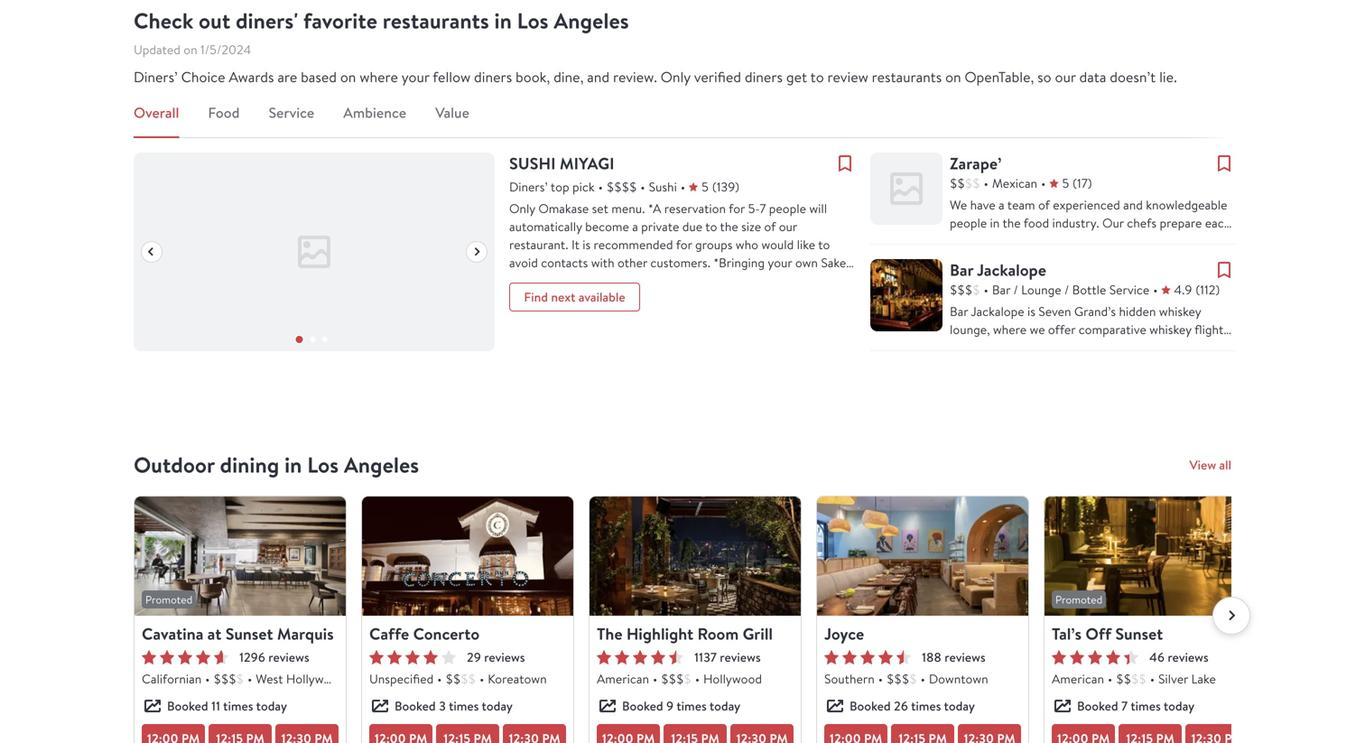 Task type: locate. For each thing, give the bounding box(es) containing it.
making inside we have a team of experienced and knowledgeable people in the food industry. our chefs prepare each dish with original and unique recipes of mexican food. our waiters and waitresses are friendly and with the sole purpose of serving you and making your time at zarape cocina & cantina an unforgettable experience. we are a group of enthusiastic people who love what we do. we are a professional company that can become your new place to work. we are a family- oriented company that would like to have great leaders just like you. we are always looking for people who smile and whose main objective is to give the best customer service.
[[1173, 269, 1212, 285]]

a photo of caffe concerto restaurant image
[[362, 497, 574, 616]]

1 horizontal spatial 2
[[1152, 484, 1159, 500]]

the inside **any cancellations and modifications for omakase"date" must be received 72 hours prior to the time of the  reservation (for premium omakase & group of over 5 people / 6days prior to the time) or a cancellation fee will be applied. the total number of members of the original booking must be present. any lesser members will be subject to applicable "no show" fees which is $150 per person. (fee-$80 for lunch.) no exceptions to our policy.
[[737, 453, 757, 470]]

our inside **any cancellations and modifications for omakase"date" must be received 72 hours prior to the time of the  reservation (for premium omakase & group of over 5 people / 6days prior to the time) or a cancellation fee will be applied. the total number of members of the original booking must be present. any lesser members will be subject to applicable "no show" fees which is $150 per person. (fee-$80 for lunch.) no exceptions to our policy.
[[813, 507, 831, 524]]

a photo of zarape' restaurant image
[[885, 167, 929, 210]]

(17)
[[1073, 175, 1092, 191]]

is right it
[[583, 236, 591, 253]]

a up recommended
[[632, 218, 638, 235]]

5 for 5 (139)
[[702, 178, 709, 195]]

rest
[[1178, 466, 1200, 482]]

today for the highlight room grill
[[710, 698, 741, 715]]

2 hollywood from the left
[[704, 671, 762, 687]]

1 vertical spatial looking
[[1005, 610, 1044, 627]]

service
[[269, 103, 314, 122], [1110, 281, 1150, 298]]

overall
[[134, 103, 179, 122]]

the down noise
[[1066, 429, 1084, 446]]

with inside the only omakase set menu. *a reservation for 5-7 people will automatically become a private due to the size of our restaurant. it is recommended for groups who would like to avoid contacts with other customers. *bringing your own sake in is prohibited. *please arrive on time. if a guest is late, the chef will not be able to make up the courses that have already been served. *no fragrances, please.*
[[591, 254, 615, 271]]

not up the parties on the right bottom of the page
[[1196, 502, 1215, 518]]

0 horizontal spatial if
[[721, 272, 729, 289]]

opentable,
[[965, 67, 1034, 86]]

cancellations
[[544, 399, 614, 415]]

2 vertical spatial time
[[987, 502, 1012, 518]]

0 vertical spatial become
[[585, 218, 629, 235]]

review
[[828, 67, 869, 86]]

modifications
[[640, 399, 714, 415]]

0 horizontal spatial prior
[[626, 417, 652, 434]]

people inside the only omakase set menu. *a reservation for 5-7 people will automatically become a private due to the size of our restaurant. it is recommended for groups who would like to avoid contacts with other customers. *bringing your own sake in is prohibited. *please arrive on time. if a guest is late, the chef will not be able to make up the courses that have already been served. *no fragrances, please.*
[[769, 200, 807, 217]]

who inside the only omakase set menu. *a reservation for 5-7 people will automatically become a private due to the size of our restaurant. it is recommended for groups who would like to avoid contacts with other customers. *bringing your own sake in is prohibited. *please arrive on time. if a guest is late, the chef will not be able to make up the courses that have already been served. *no fragrances, please.*
[[736, 236, 759, 253]]

1 vertical spatial service
[[1110, 281, 1150, 298]]

los inside bar jackalope is seven grand's hidden whiskey lounge, where we offer comparative whiskey flights prepared and presented by our house whiskey curators.  with a comfortable, candlelit indoor space filled with jazz music, along with an exclusive patio for cigar enjoyment, we offer a relaxing oasis from the hustle, bustle and noise of downtown los angeles.  to preserve the soothing, intimate ambiance, bar jackalope has tables that can accommodate groups of up to 6, with the rest of the tables having a maximum capacity of 2 or 4.   we do have a time limit on tables oo 2 hours. we do not do split parties, and discourage guests from making more than one reservation to try and have parties bigger than 6. if you want to reserve a table for more than 6 please email info@barjackalope.com for more information. if you are looking for a special, comfortable place to unwind, celebrate, or simply relax with delicious whiskey, we invite you to make a reservation with us! hope to see you soon.
[[1176, 411, 1194, 428]]

$
[[973, 281, 981, 298], [236, 671, 244, 687], [684, 671, 692, 687], [910, 671, 917, 687]]

2 reviews from the left
[[484, 649, 525, 666]]

review.
[[613, 67, 658, 86]]

or left 4. at bottom
[[1162, 484, 1174, 500]]

room
[[698, 623, 739, 645]]

to right want
[[1092, 556, 1104, 573]]

our up sole
[[982, 251, 1004, 267]]

booked left 26
[[850, 698, 891, 715]]

serving
[[1085, 269, 1124, 285]]

1 horizontal spatial diners
[[745, 67, 783, 86]]

place up 'delicious'
[[1189, 610, 1218, 627]]

2 $$$ $ from the left
[[661, 671, 692, 687]]

delicious
[[1161, 628, 1209, 645]]

we inside we have a team of experienced and knowledgeable people in the food industry. our chefs prepare each dish with original and unique recipes of mexican food. our waiters and waitresses are friendly and with the sole purpose of serving you and making your time at zarape cocina & cantina an unforgettable experience. we are a group of enthusiastic people who love what we do. we are a professional company that can become your new place to work. we are a family- oriented company that would like to have great leaders just like you. we are always looking for people who smile and whose main objective is to give the best customer service.
[[980, 341, 995, 358]]

0 vertical spatial an
[[1161, 287, 1174, 303]]

limit
[[1015, 502, 1039, 518]]

unforgettable
[[950, 305, 1026, 322]]

1 horizontal spatial los
[[517, 6, 549, 36]]

2 horizontal spatial who
[[1158, 323, 1181, 340]]

1 horizontal spatial not
[[1196, 502, 1215, 518]]

policy.
[[509, 525, 545, 542]]

in inside we have a team of experienced and knowledgeable people in the food industry. our chefs prepare each dish with original and unique recipes of mexican food. our waiters and waitresses are friendly and with the sole purpose of serving you and making your time at zarape cocina & cantina an unforgettable experience. we are a group of enthusiastic people who love what we do. we are a professional company that can become your new place to work. we are a family- oriented company that would like to have great leaders just like you. we are always looking for people who smile and whose main objective is to give the best customer service.
[[990, 215, 1000, 231]]

1 vertical spatial &
[[611, 435, 620, 452]]

2 today from the left
[[482, 698, 513, 715]]

1 horizontal spatial service
[[1110, 281, 1150, 298]]

diners
[[474, 67, 512, 86], [745, 67, 783, 86]]

diners' top pick •
[[509, 178, 603, 195]]

0 horizontal spatial los
[[307, 450, 339, 480]]

only right review.
[[661, 67, 691, 86]]

become inside the only omakase set menu. *a reservation for 5-7 people will automatically become a private due to the size of our restaurant. it is recommended for groups who would like to avoid contacts with other customers. *bringing your own sake in is prohibited. *please arrive on time. if a guest is late, the chef will not be able to make up the courses that have already been served. *no fragrances, please.*
[[585, 218, 629, 235]]

at inside we have a team of experienced and knowledgeable people in the food industry. our chefs prepare each dish with original and unique recipes of mexican food. our waiters and waitresses are friendly and with the sole purpose of serving you and making your time at zarape cocina & cantina an unforgettable experience. we are a group of enthusiastic people who love what we do. we are a professional company that can become your new place to work. we are a family- oriented company that would like to have great leaders just like you. we are always looking for people who smile and whose main objective is to give the best customer service.
[[1005, 287, 1016, 303]]

of up soothing,
[[1101, 411, 1113, 428]]

like up smile
[[1015, 395, 1033, 412]]

looking inside we have a team of experienced and knowledgeable people in the food industry. our chefs prepare each dish with original and unique recipes of mexican food. our waiters and waitresses are friendly and with the sole purpose of serving you and making your time at zarape cocina & cantina an unforgettable experience. we are a group of enthusiastic people who love what we do. we are a professional company that can become your new place to work. we are a family- oriented company that would like to have great leaders just like you. we are always looking for people who smile and whose main objective is to give the best customer service.
[[1141, 395, 1181, 412]]

for down filled
[[950, 393, 966, 410]]

reviews for joyce
[[945, 649, 986, 666]]

0 vertical spatial members
[[509, 471, 561, 488]]

3 today from the left
[[710, 698, 741, 715]]

1 horizontal spatial $$ $$
[[1117, 671, 1147, 687]]

available
[[579, 289, 626, 306]]

(for
[[819, 417, 842, 434]]

1 vertical spatial restaurants
[[872, 67, 942, 86]]

highlight
[[627, 623, 694, 645]]

on down "maximum"
[[1042, 502, 1056, 518]]

1 horizontal spatial at
[[1005, 287, 1016, 303]]

5 today from the left
[[1164, 698, 1195, 715]]

doesn't
[[1110, 67, 1156, 86]]

2 vertical spatial than
[[982, 574, 1006, 591]]

mexican down 'prepare'
[[1164, 233, 1210, 249]]

1 horizontal spatial sunset
[[1116, 623, 1164, 645]]

american for tal's
[[1052, 671, 1105, 687]]

jazz
[[1007, 375, 1026, 392]]

to up us!
[[1221, 610, 1233, 627]]

0 horizontal spatial $$$ $
[[214, 671, 244, 687]]

1 diners from the left
[[474, 67, 512, 86]]

our right size
[[779, 218, 798, 235]]

if right 6.
[[1029, 556, 1037, 573]]

5 left "(17)"
[[1062, 175, 1070, 191]]

$$$ for joyce
[[887, 671, 910, 687]]

2 booked from the left
[[395, 698, 436, 715]]

0 horizontal spatial up
[[668, 290, 682, 307]]

1/5/2024
[[201, 41, 251, 58]]

team
[[1008, 196, 1036, 213]]

today for joyce
[[944, 698, 975, 715]]

a photo of the highlight room grill restaurant image
[[590, 497, 801, 616]]

if inside the only omakase set menu. *a reservation for 5-7 people will automatically become a private due to the size of our restaurant. it is recommended for groups who would like to avoid contacts with other customers. *bringing your own sake in is prohibited. *please arrive on time. if a guest is late, the chef will not be able to make up the courses that have already been served. *no fragrances, please.*
[[721, 272, 729, 289]]

2 horizontal spatial los
[[1176, 411, 1194, 428]]

0 vertical spatial &
[[1107, 287, 1115, 303]]

making up the parties on the right bottom of the page
[[1172, 520, 1212, 537]]

booked for tal's off sunset
[[1078, 698, 1119, 715]]

1 vertical spatial time
[[691, 417, 716, 434]]

than left 6.
[[988, 556, 1012, 573]]

1 horizontal spatial who
[[990, 413, 1013, 430]]

reservation inside **any cancellations and modifications for omakase"date" must be received 72 hours prior to the time of the  reservation (for premium omakase & group of over 5 people / 6days prior to the time) or a cancellation fee will be applied. the total number of members of the original booking must be present. any lesser members will be subject to applicable "no show" fees which is $150 per person. (fee-$80 for lunch.) no exceptions to our policy.
[[754, 417, 816, 434]]

2 making from the top
[[1172, 520, 1212, 537]]

1 hollywood from the left
[[286, 671, 345, 687]]

groups
[[695, 236, 733, 253], [1031, 466, 1068, 482]]

today for caffe concerto
[[482, 698, 513, 715]]

los
[[517, 6, 549, 36], [1176, 411, 1194, 428], [307, 450, 339, 480]]

reviews down unwind,
[[945, 649, 986, 666]]

ambiance,
[[950, 448, 1005, 464]]

4.7 stars image
[[142, 650, 229, 665]]

1 horizontal spatial &
[[1107, 287, 1115, 303]]

72
[[576, 417, 589, 434]]

is inside **any cancellations and modifications for omakase"date" must be received 72 hours prior to the time of the  reservation (for premium omakase & group of over 5 people / 6days prior to the time) or a cancellation fee will be applied. the total number of members of the original booking must be present. any lesser members will be subject to applicable "no show" fees which is $150 per person. (fee-$80 for lunch.) no exceptions to our policy.
[[833, 489, 841, 506]]

have inside the only omakase set menu. *a reservation for 5-7 people will automatically become a private due to the size of our restaurant. it is recommended for groups who would like to avoid contacts with other customers. *bringing your own sake in is prohibited. *please arrive on time. if a guest is late, the chef will not be able to make up the courses that have already been served. *no fragrances, please.*
[[776, 290, 801, 307]]

2 vertical spatial who
[[990, 413, 1013, 430]]

1 vertical spatial mexican
[[1164, 233, 1210, 249]]

1296 reviews
[[239, 649, 309, 666]]

with right dish
[[975, 233, 998, 249]]

reviews
[[269, 649, 309, 666], [484, 649, 525, 666], [720, 649, 761, 666], [945, 649, 986, 666], [1168, 649, 1209, 666]]

our right by
[[1099, 339, 1118, 356]]

a photo of bar jackalope restaurant image
[[871, 259, 943, 331]]

accommodate
[[950, 466, 1028, 482]]

1 reviews from the left
[[269, 649, 309, 666]]

2 vertical spatial if
[[950, 610, 958, 627]]

7 up size
[[760, 200, 766, 217]]

1 vertical spatial los
[[1176, 411, 1194, 428]]

promoted for cavatina
[[145, 593, 193, 607]]

hollywood right west
[[286, 671, 345, 687]]

a up main
[[1113, 393, 1118, 410]]

0 vertical spatial than
[[982, 538, 1006, 555]]

1 horizontal spatial the
[[737, 453, 757, 470]]

$$$ $ up booked 9 times today at the bottom of the page
[[661, 671, 692, 687]]

of inside the only omakase set menu. *a reservation for 5-7 people will automatically become a private due to the size of our restaurant. it is recommended for groups who would like to avoid contacts with other customers. *bringing your own sake in is prohibited. *please arrive on time. if a guest is late, the chef will not be able to make up the courses that have already been served. *no fragrances, please.*
[[764, 218, 776, 235]]

1 vertical spatial our
[[982, 251, 1004, 267]]

bar jackalope
[[950, 259, 1047, 281]]

table
[[1159, 556, 1187, 573]]

1 making from the top
[[1173, 269, 1212, 285]]

invite
[[1017, 646, 1047, 663]]

0 horizontal spatial group
[[623, 435, 655, 452]]

diners' for diners' top pick •
[[509, 178, 548, 195]]

1 horizontal spatial mexican
[[1164, 233, 1210, 249]]

0 vertical spatial who
[[736, 236, 759, 253]]

1 horizontal spatial if
[[950, 610, 958, 627]]

groups inside bar jackalope is seven grand's hidden whiskey lounge, where we offer comparative whiskey flights prepared and presented by our house whiskey curators.  with a comfortable, candlelit indoor space filled with jazz music, along with an exclusive patio for cigar enjoyment, we offer a relaxing oasis from the hustle, bustle and noise of downtown los angeles.  to preserve the soothing, intimate ambiance, bar jackalope has tables that can accommodate groups of up to 6, with the rest of the tables having a maximum capacity of 2 or 4.   we do have a time limit on tables oo 2 hours. we do not do split parties, and discourage guests from making more than one reservation to try and have parties bigger than 6. if you want to reserve a table for more than 6 please email info@barjackalope.com for more information. if you are looking for a special, comfortable place to unwind, celebrate, or simply relax with delicious whiskey, we invite you to make a reservation with us! hope to see you soon.
[[1031, 466, 1068, 482]]

0 vertical spatial los
[[517, 6, 549, 36]]

1 horizontal spatial would
[[1077, 377, 1110, 394]]

4.5 stars image
[[597, 650, 684, 665]]

/
[[1014, 281, 1019, 298], [1065, 281, 1070, 298], [751, 435, 755, 452]]

american for the
[[597, 671, 649, 687]]

4 reviews from the left
[[945, 649, 986, 666]]

you up unwind,
[[961, 610, 981, 627]]

1 horizontal spatial our
[[1103, 215, 1124, 231]]

making inside bar jackalope is seven grand's hidden whiskey lounge, where we offer comparative whiskey flights prepared and presented by our house whiskey curators.  with a comfortable, candlelit indoor space filled with jazz music, along with an exclusive patio for cigar enjoyment, we offer a relaxing oasis from the hustle, bustle and noise of downtown los angeles.  to preserve the soothing, intimate ambiance, bar jackalope has tables that can accommodate groups of up to 6, with the rest of the tables having a maximum capacity of 2 or 4.   we do have a time limit on tables oo 2 hours. we do not do split parties, and discourage guests from making more than one reservation to try and have parties bigger than 6. if you want to reserve a table for more than 6 please email info@barjackalope.com for more information. if you are looking for a special, comfortable place to unwind, celebrate, or simply relax with delicious whiskey, we invite you to make a reservation with us! hope to see you soon.
[[1172, 520, 1212, 537]]

of up hours.
[[1137, 484, 1149, 500]]

0 horizontal spatial become
[[585, 218, 629, 235]]

for down bigger
[[950, 592, 966, 609]]

can up rest
[[1167, 448, 1186, 464]]

from
[[1197, 393, 1224, 410], [1142, 520, 1169, 537]]

2 vertical spatial jackalope
[[1029, 448, 1083, 464]]

it
[[572, 236, 580, 253]]

food
[[208, 103, 240, 122]]

grand's
[[1075, 303, 1116, 320]]

diners'
[[134, 67, 178, 86], [509, 178, 548, 195]]

1 today from the left
[[256, 698, 287, 715]]

4 booked from the left
[[850, 698, 891, 715]]

2 promoted from the left
[[1056, 593, 1103, 607]]

a down 'unforgettable'
[[991, 323, 997, 340]]

1 $$$ $ from the left
[[214, 671, 244, 687]]

$$ $$ down 29
[[446, 671, 476, 687]]

a left team
[[999, 196, 1005, 213]]

on
[[184, 41, 198, 58], [340, 67, 356, 86], [946, 67, 962, 86], [673, 272, 687, 289], [1042, 502, 1056, 518]]

booked
[[167, 698, 208, 715], [395, 698, 436, 715], [622, 698, 664, 715], [850, 698, 891, 715], [1078, 698, 1119, 715]]

2 horizontal spatial or
[[1162, 484, 1174, 500]]

0 horizontal spatial our
[[982, 251, 1004, 267]]

3 reviews from the left
[[720, 649, 761, 666]]

at up 4.7 stars image
[[207, 623, 222, 645]]

promoted
[[145, 593, 193, 607], [1056, 593, 1103, 607]]

at
[[1005, 287, 1016, 303], [207, 623, 222, 645]]

the up the already
[[812, 272, 830, 289]]

people inside **any cancellations and modifications for omakase"date" must be received 72 hours prior to the time of the  reservation (for premium omakase & group of over 5 people / 6days prior to the time) or a cancellation fee will be applied. the total number of members of the original booking must be present. any lesser members will be subject to applicable "no show" fees which is $150 per person. (fee-$80 for lunch.) no exceptions to our policy.
[[710, 435, 748, 452]]

we up see
[[998, 646, 1014, 663]]

1 horizontal spatial angeles
[[554, 6, 629, 36]]

space
[[1201, 357, 1232, 374]]

have down late,
[[776, 290, 801, 307]]

like up always
[[1113, 377, 1131, 394]]

2 $$ $$ from the left
[[1117, 671, 1147, 687]]

1 vertical spatial group
[[623, 435, 655, 452]]

0 vertical spatial only
[[661, 67, 691, 86]]

1 horizontal spatial restaurants
[[872, 67, 942, 86]]

groups down due
[[695, 236, 733, 253]]

0 horizontal spatial from
[[1142, 520, 1169, 537]]

0 horizontal spatial promoted
[[145, 593, 193, 607]]

promoted for tal's
[[1056, 593, 1103, 607]]

los down oasis
[[1176, 411, 1194, 428]]

1 horizontal spatial diners'
[[509, 178, 548, 195]]

than down parties,
[[982, 538, 1006, 555]]

group up do.
[[1000, 323, 1032, 340]]

1 promoted from the left
[[145, 593, 193, 607]]

$$$ for the highlight room grill
[[661, 671, 684, 687]]

1 vertical spatial 7
[[1122, 698, 1128, 715]]

subject
[[601, 489, 640, 506]]

members up $150
[[509, 489, 561, 506]]

will up person.
[[564, 489, 581, 506]]

our right the so
[[1055, 67, 1076, 86]]

we
[[1030, 321, 1046, 338], [980, 341, 995, 358], [1064, 393, 1079, 410], [998, 646, 1014, 663]]

5 booked from the left
[[1078, 698, 1119, 715]]

1 american from the left
[[597, 671, 649, 687]]

downtown
[[929, 671, 989, 687]]

$$ $$ for off
[[1117, 671, 1147, 687]]

2 vertical spatial more
[[969, 592, 998, 609]]

0 horizontal spatial who
[[736, 236, 759, 253]]

or inside **any cancellations and modifications for omakase"date" must be received 72 hours prior to the time of the  reservation (for premium omakase & group of over 5 people / 6days prior to the time) or a cancellation fee will be applied. the total number of members of the original booking must be present. any lesser members will be subject to applicable "no show" fees which is $150 per person. (fee-$80 for lunch.) no exceptions to our policy.
[[541, 453, 553, 470]]

than
[[982, 538, 1006, 555], [988, 556, 1012, 573], [982, 574, 1006, 591]]

0 vertical spatial company
[[1137, 341, 1186, 358]]

applied.
[[692, 453, 734, 470]]

recipes
[[1107, 233, 1147, 249]]

0 vertical spatial where
[[360, 67, 398, 86]]

for down the parties on the right bottom of the page
[[1189, 556, 1206, 573]]

book,
[[516, 67, 550, 86]]

booked down 4.2 stars "image"
[[1078, 698, 1119, 715]]

times right "9" at bottom
[[677, 698, 707, 715]]

•
[[984, 175, 989, 191], [1042, 175, 1046, 191], [598, 178, 603, 195], [641, 178, 645, 195], [681, 178, 686, 195], [984, 281, 989, 298], [1154, 281, 1158, 298]]

$$$ $ for highlight
[[661, 671, 692, 687]]

to down candlelit
[[1134, 377, 1146, 394]]

5 reviews from the left
[[1168, 649, 1209, 666]]

must
[[826, 399, 853, 415], [690, 471, 717, 488]]

1 vertical spatial not
[[1196, 502, 1215, 518]]

2 vertical spatial like
[[1015, 395, 1033, 412]]

0 horizontal spatial looking
[[1005, 610, 1044, 627]]

3 booked from the left
[[622, 698, 664, 715]]

0 vertical spatial offer
[[1049, 321, 1076, 338]]

0 vertical spatial restaurants
[[383, 6, 489, 36]]

0 vertical spatial 2
[[1152, 484, 1159, 500]]

candlelit
[[1113, 357, 1160, 374]]

a photo of cavatina at sunset marquis restaurant image
[[135, 497, 346, 616]]

number
[[788, 453, 830, 470]]

jackalope
[[977, 259, 1047, 281], [971, 303, 1025, 320], [1029, 448, 1083, 464]]

$ for cavatina at sunset marquis
[[236, 671, 244, 687]]

hollywood
[[286, 671, 345, 687], [704, 671, 762, 687]]

for inside we have a team of experienced and knowledgeable people in the food industry. our chefs prepare each dish with original and unique recipes of mexican food. our waiters and waitresses are friendly and with the sole purpose of serving you and making your time at zarape cocina & cantina an unforgettable experience. we are a group of enthusiastic people who love what we do. we are a professional company that can become your new place to work. we are a family- oriented company that would like to have great leaders just like you. we are always looking for people who smile and whose main objective is to give the best customer service.
[[1184, 395, 1200, 412]]

become up oriented at the right bottom
[[950, 359, 994, 376]]

is left late,
[[774, 272, 782, 289]]

is inside bar jackalope is seven grand's hidden whiskey lounge, where we offer comparative whiskey flights prepared and presented by our house whiskey curators.  with a comfortable, candlelit indoor space filled with jazz music, along with an exclusive patio for cigar enjoyment, we offer a relaxing oasis from the hustle, bustle and noise of downtown los angeles.  to preserve the soothing, intimate ambiance, bar jackalope has tables that can accommodate groups of up to 6, with the rest of the tables having a maximum capacity of 2 or 4.   we do have a time limit on tables oo 2 hours. we do not do split parties, and discourage guests from making more than one reservation to try and have parties bigger than 6. if you want to reserve a table for more than 6 please email info@barjackalope.com for more information. if you are looking for a special, comfortable place to unwind, celebrate, or simply relax with delicious whiskey, we invite you to make a reservation with us! hope to see you soon.
[[1028, 303, 1036, 320]]

of right size
[[764, 218, 776, 235]]

where inside bar jackalope is seven grand's hidden whiskey lounge, where we offer comparative whiskey flights prepared and presented by our house whiskey curators.  with a comfortable, candlelit indoor space filled with jazz music, along with an exclusive patio for cigar enjoyment, we offer a relaxing oasis from the hustle, bustle and noise of downtown los angeles.  to preserve the soothing, intimate ambiance, bar jackalope has tables that can accommodate groups of up to 6, with the rest of the tables having a maximum capacity of 2 or 4.   we do have a time limit on tables oo 2 hours. we do not do split parties, and discourage guests from making more than one reservation to try and have parties bigger than 6. if you want to reserve a table for more than 6 please email info@barjackalope.com for more information. if you are looking for a special, comfortable place to unwind, celebrate, or simply relax with delicious whiskey, we invite you to make a reservation with us! hope to see you soon.
[[993, 321, 1027, 338]]

private
[[641, 218, 680, 235]]

time inside **any cancellations and modifications for omakase"date" must be received 72 hours prior to the time of the  reservation (for premium omakase & group of over 5 people / 6days prior to the time) or a cancellation fee will be applied. the total number of members of the original booking must be present. any lesser members will be subject to applicable "no show" fees which is $150 per person. (fee-$80 for lunch.) no exceptions to our policy.
[[691, 417, 716, 434]]

we left do.
[[980, 341, 995, 358]]

the highlight room grill
[[597, 623, 773, 645]]

$$ $$ up booked 7 times today at bottom
[[1117, 671, 1147, 687]]

4 times from the left
[[911, 698, 941, 715]]

have up split
[[950, 502, 976, 518]]

reviews for the highlight room grill
[[720, 649, 761, 666]]

each
[[1206, 215, 1231, 231]]

see
[[998, 664, 1016, 681]]

2 american from the left
[[1052, 671, 1105, 687]]

tab list
[[134, 102, 1232, 138]]

1 horizontal spatial hollywood
[[704, 671, 762, 687]]

times for the highlight room grill
[[677, 698, 707, 715]]

ambience
[[343, 103, 406, 122]]

just
[[992, 395, 1012, 412]]

waiters
[[1007, 251, 1046, 267]]

not inside the only omakase set menu. *a reservation for 5-7 people will automatically become a private due to the size of our restaurant. it is recommended for groups who would like to avoid contacts with other customers. *bringing your own sake in is prohibited. *please arrive on time. if a guest is late, the chef will not be able to make up the courses that have already been served. *no fragrances, please.*
[[558, 290, 576, 307]]

$150
[[509, 507, 537, 524]]

times for caffe concerto
[[449, 698, 479, 715]]

$$$ $ for at
[[214, 671, 244, 687]]

4 stars image
[[369, 650, 456, 665]]

1 horizontal spatial place
[[1189, 610, 1218, 627]]

make
[[636, 290, 665, 307], [1088, 646, 1116, 663]]

1 horizontal spatial make
[[1088, 646, 1116, 663]]

tables up discourage on the bottom right
[[1059, 502, 1091, 518]]

original inside we have a team of experienced and knowledgeable people in the food industry. our chefs prepare each dish with original and unique recipes of mexican food. our waiters and waitresses are friendly and with the sole purpose of serving you and making your time at zarape cocina & cantina an unforgettable experience. we are a group of enthusiastic people who love what we do. we are a professional company that can become your new place to work. we are a family- oriented company that would like to have great leaders just like you. we are always looking for people who smile and whose main objective is to give the best customer service.
[[1001, 233, 1042, 249]]

groups inside the only omakase set menu. *a reservation for 5-7 people will automatically become a private due to the size of our restaurant. it is recommended for groups who would like to avoid contacts with other customers. *bringing your own sake in is prohibited. *please arrive on time. if a guest is late, the chef will not be able to make up the courses that have already been served. *no fragrances, please.*
[[695, 236, 733, 253]]

place inside we have a team of experienced and knowledgeable people in the food industry. our chefs prepare each dish with original and unique recipes of mexican food. our waiters and waitresses are friendly and with the sole purpose of serving you and making your time at zarape cocina & cantina an unforgettable experience. we are a group of enthusiastic people who love what we do. we are a professional company that can become your new place to work. we are a family- oriented company that would like to have great leaders just like you. we are always looking for people who smile and whose main objective is to give the best customer service.
[[1050, 359, 1079, 376]]

1 vertical spatial place
[[1189, 610, 1218, 627]]

an inside bar jackalope is seven grand's hidden whiskey lounge, where we offer comparative whiskey flights prepared and presented by our house whiskey curators.  with a comfortable, candlelit indoor space filled with jazz music, along with an exclusive patio for cigar enjoyment, we offer a relaxing oasis from the hustle, bustle and noise of downtown los angeles.  to preserve the soothing, intimate ambiance, bar jackalope has tables that can accommodate groups of up to 6, with the rest of the tables having a maximum capacity of 2 or 4.   we do have a time limit on tables oo 2 hours. we do not do split parties, and discourage guests from making more than one reservation to try and have parties bigger than 6. if you want to reserve a table for more than 6 please email info@barjackalope.com for more information. if you are looking for a special, comfortable place to unwind, celebrate, or simply relax with delicious whiskey, we invite you to make a reservation with us! hope to see you soon.
[[1126, 375, 1139, 392]]

do down view all link at the bottom
[[1211, 484, 1225, 500]]

if
[[721, 272, 729, 289], [1029, 556, 1037, 573], [950, 610, 958, 627]]

times
[[223, 698, 253, 715], [449, 698, 479, 715], [677, 698, 707, 715], [911, 698, 941, 715], [1131, 698, 1161, 715]]

of up "maximum"
[[1071, 466, 1083, 482]]

1 horizontal spatial up
[[1086, 466, 1100, 482]]

time up over
[[691, 417, 716, 434]]

sunset
[[226, 623, 273, 645], [1116, 623, 1164, 645]]

today down silver
[[1164, 698, 1195, 715]]

2 sunset from the left
[[1116, 623, 1164, 645]]

we up new
[[1018, 341, 1036, 358]]

your inside the only omakase set menu. *a reservation for 5-7 people will automatically become a private due to the size of our restaurant. it is recommended for groups who would like to avoid contacts with other customers. *bringing your own sake in is prohibited. *please arrive on time. if a guest is late, the chef will not be able to make up the courses that have already been served. *no fragrances, please.*
[[768, 254, 793, 271]]

1 vertical spatial company
[[1000, 377, 1049, 394]]

& inside **any cancellations and modifications for omakase"date" must be received 72 hours prior to the time of the  reservation (for premium omakase & group of over 5 people / 6days prior to the time) or a cancellation fee will be applied. the total number of members of the original booking must be present. any lesser members will be subject to applicable "no show" fees which is $150 per person. (fee-$80 for lunch.) no exceptions to our policy.
[[611, 435, 620, 452]]

set
[[592, 200, 609, 217]]

1 horizontal spatial group
[[1000, 323, 1032, 340]]

$$ $$
[[446, 671, 476, 687], [1117, 671, 1147, 687]]

1 members from the top
[[509, 471, 561, 488]]

place down presented
[[1050, 359, 1079, 376]]

los right dining
[[307, 450, 339, 480]]

service up "hidden"
[[1110, 281, 1150, 298]]

1 vertical spatial jackalope
[[971, 303, 1025, 320]]

parties
[[1182, 538, 1219, 555]]

$$$ up booked 11 times today
[[214, 671, 236, 687]]

the up present.
[[737, 453, 757, 470]]

on right 'based'
[[340, 67, 356, 86]]

cavatina
[[142, 623, 204, 645]]

1 times from the left
[[223, 698, 253, 715]]

0 horizontal spatial like
[[797, 236, 816, 253]]

sushi
[[509, 152, 556, 175]]

1 horizontal spatial company
[[1137, 341, 1186, 358]]

an down candlelit
[[1126, 375, 1139, 392]]

5 inside **any cancellations and modifications for omakase"date" must be received 72 hours prior to the time of the  reservation (for premium omakase & group of over 5 people / 6days prior to the time) or a cancellation fee will be applied. the total number of members of the original booking must be present. any lesser members will be subject to applicable "no show" fees which is $150 per person. (fee-$80 for lunch.) no exceptions to our policy.
[[700, 435, 707, 452]]

mexican inside we have a team of experienced and knowledgeable people in the food industry. our chefs prepare each dish with original and unique recipes of mexican food. our waiters and waitresses are friendly and with the sole purpose of serving you and making your time at zarape cocina & cantina an unforgettable experience. we are a group of enthusiastic people who love what we do. we are a professional company that can become your new place to work. we are a family- oriented company that would like to have great leaders just like you. we are always looking for people who smile and whose main objective is to give the best customer service.
[[1164, 233, 1210, 249]]

1 horizontal spatial must
[[826, 399, 853, 415]]

1 $$ $$ from the left
[[446, 671, 476, 687]]

our inside the only omakase set menu. *a reservation for 5-7 people will automatically become a private due to the size of our restaurant. it is recommended for groups who would like to avoid contacts with other customers. *bringing your own sake in is prohibited. *please arrive on time. if a guest is late, the chef will not be able to make up the courses that have already been served. *no fragrances, please.*
[[779, 218, 798, 235]]

reservation inside the only omakase set menu. *a reservation for 5-7 people will automatically become a private due to the size of our restaurant. it is recommended for groups who would like to avoid contacts with other customers. *bringing your own sake in is prohibited. *please arrive on time. if a guest is late, the chef will not be able to make up the courses that have already been served. *no fragrances, please.*
[[665, 200, 726, 217]]

the left rest
[[1157, 466, 1175, 482]]

we up presented
[[1030, 321, 1046, 338]]

smile
[[1016, 413, 1044, 430]]

1 booked from the left
[[167, 698, 208, 715]]

diners' for diners' choice awards are based on where your fellow diners book, dine, and review. only verified diners get to review restaurants on opentable, so our data doesn't lie.
[[134, 67, 178, 86]]

presented
[[1025, 339, 1080, 356]]

1 vertical spatial original
[[599, 471, 640, 488]]

silver lake
[[1159, 671, 1216, 687]]

promoted up cavatina
[[145, 593, 193, 607]]

verified
[[694, 67, 742, 86]]

the
[[1003, 215, 1021, 231], [720, 218, 739, 235], [976, 269, 995, 285], [812, 272, 830, 289], [685, 290, 703, 307], [950, 411, 968, 428], [670, 417, 688, 434], [733, 417, 751, 434], [1066, 429, 1084, 446], [976, 431, 994, 448], [837, 435, 855, 452], [1157, 466, 1175, 482], [1217, 466, 1235, 482], [578, 471, 596, 488]]

5 right over
[[700, 435, 707, 452]]

0 vertical spatial or
[[541, 453, 553, 470]]

1 vertical spatial at
[[207, 623, 222, 645]]

0 horizontal spatial groups
[[695, 236, 733, 253]]

able
[[596, 290, 619, 307]]

unspecified
[[369, 671, 434, 687]]

group up fee
[[623, 435, 655, 452]]

of down seven
[[1035, 323, 1047, 340]]

data
[[1080, 67, 1107, 86]]

1 horizontal spatial american
[[1052, 671, 1105, 687]]

2 times from the left
[[449, 698, 479, 715]]

zarape'
[[950, 152, 1002, 175]]

prior right hours
[[626, 417, 652, 434]]

get
[[787, 67, 808, 86]]

on inside the only omakase set menu. *a reservation for 5-7 people will automatically become a private due to the size of our restaurant. it is recommended for groups who would like to avoid contacts with other customers. *bringing your own sake in is prohibited. *please arrive on time. if a guest is late, the chef will not be able to make up the courses that have already been served. *no fragrances, please.*
[[673, 272, 687, 289]]

knowledgeable
[[1146, 196, 1228, 213]]

3 times from the left
[[677, 698, 707, 715]]

make down off
[[1088, 646, 1116, 663]]

music,
[[1029, 375, 1063, 392]]

5 times from the left
[[1131, 698, 1161, 715]]

make inside bar jackalope is seven grand's hidden whiskey lounge, where we offer comparative whiskey flights prepared and presented by our house whiskey curators.  with a comfortable, candlelit indoor space filled with jazz music, along with an exclusive patio for cigar enjoyment, we offer a relaxing oasis from the hustle, bustle and noise of downtown los angeles.  to preserve the soothing, intimate ambiance, bar jackalope has tables that can accommodate groups of up to 6, with the rest of the tables having a maximum capacity of 2 or 4.   we do have a time limit on tables oo 2 hours. we do not do split parties, and discourage guests from making more than one reservation to try and have parties bigger than 6. if you want to reserve a table for more than 6 please email info@barjackalope.com for more information. if you are looking for a special, comfortable place to unwind, celebrate, or simply relax with delicious whiskey, we invite you to make a reservation with us! hope to see you soon.
[[1088, 646, 1116, 663]]

4 today from the left
[[944, 698, 975, 715]]

great
[[1177, 377, 1206, 394]]

hollywood down 1137 reviews
[[704, 671, 762, 687]]

1 vertical spatial diners'
[[509, 178, 548, 195]]

only inside the only omakase set menu. *a reservation for 5-7 people will automatically become a private due to the size of our restaurant. it is recommended for groups who would like to avoid contacts with other customers. *bringing your own sake in is prohibited. *please arrive on time. if a guest is late, the chef will not be able to make up the courses that have already been served. *no fragrances, please.*
[[509, 200, 536, 217]]

$$$ for cavatina at sunset marquis
[[214, 671, 236, 687]]

concerto
[[413, 623, 480, 645]]

1 sunset from the left
[[226, 623, 273, 645]]

recommended
[[594, 236, 673, 253]]



Task type: describe. For each thing, give the bounding box(es) containing it.
you inside we have a team of experienced and knowledgeable people in the food industry. our chefs prepare each dish with original and unique recipes of mexican food. our waiters and waitresses are friendly and with the sole purpose of serving you and making your time at zarape cocina & cantina an unforgettable experience. we are a group of enthusiastic people who love what we do. we are a professional company that can become your new place to work. we are a family- oriented company that would like to have great leaders just like you. we are always looking for people who smile and whose main objective is to give the best customer service.
[[1127, 269, 1147, 285]]

188
[[922, 649, 942, 666]]

original inside **any cancellations and modifications for omakase"date" must be received 72 hours prior to the time of the  reservation (for premium omakase & group of over 5 people / 6days prior to the time) or a cancellation fee will be applied. the total number of members of the original booking must be present. any lesser members will be subject to applicable "no show" fees which is $150 per person. (fee-$80 for lunch.) no exceptions to our policy.
[[599, 471, 640, 488]]

marquis
[[277, 623, 334, 645]]

email
[[1057, 574, 1086, 591]]

a left family-
[[1170, 359, 1176, 376]]

koreatown
[[488, 671, 547, 687]]

applicable
[[658, 489, 713, 506]]

only omakase set menu. *a reservation for 5-7 people will automatically become a private due to the size of our restaurant. it is recommended for groups who would like to avoid contacts with other customers. *bringing your own sake in is prohibited. *please arrive on time. if a guest is late, the chef will not be able to make up the courses that have already been served. *no fragrances, please.*
[[509, 200, 846, 325]]

silver
[[1159, 671, 1189, 687]]

$$$$
[[607, 178, 637, 195]]

are down 'house'
[[1150, 359, 1167, 376]]

$$$ down food.
[[950, 281, 973, 298]]

tab list containing overall
[[134, 102, 1232, 138]]

chefs
[[1127, 215, 1157, 231]]

1 vertical spatial more
[[950, 574, 979, 591]]

for right modifications
[[717, 399, 733, 415]]

and inside **any cancellations and modifications for omakase"date" must be received 72 hours prior to the time of the  reservation (for premium omakase & group of over 5 people / 6days prior to the time) or a cancellation fee will be applied. the total number of members of the original booking must be present. any lesser members will be subject to applicable "no show" fees which is $150 per person. (fee-$80 for lunch.) no exceptions to our policy.
[[617, 399, 637, 415]]

a up limit
[[1024, 484, 1030, 500]]

have down the $$ $$ • mexican
[[971, 196, 996, 213]]

a right with
[[1031, 357, 1037, 374]]

your up 'unforgettable'
[[950, 287, 975, 303]]

people down leaders in the bottom of the page
[[950, 413, 987, 430]]

we right hours.
[[1158, 502, 1176, 518]]

0 horizontal spatial offer
[[1049, 321, 1076, 338]]

people up dish
[[950, 215, 987, 231]]

/ inside **any cancellations and modifications for omakase"date" must be received 72 hours prior to the time of the  reservation (for premium omakase & group of over 5 people / 6days prior to the time) or a cancellation fee will be applied. the total number of members of the original booking must be present. any lesser members will be subject to applicable "no show" fees which is $150 per person. (fee-$80 for lunch.) no exceptions to our policy.
[[751, 435, 755, 452]]

2 horizontal spatial like
[[1113, 377, 1131, 394]]

can inside we have a team of experienced and knowledgeable people in the food industry. our chefs prepare each dish with original and unique recipes of mexican food. our waiters and waitresses are friendly and with the sole purpose of serving you and making your time at zarape cocina & cantina an unforgettable experience. we are a group of enthusiastic people who love what we do. we are a professional company that can become your new place to work. we are a family- oriented company that would like to have great leaders just like you. we are always looking for people who smile and whose main objective is to give the best customer service.
[[1214, 341, 1234, 358]]

west
[[256, 671, 283, 687]]

for right $80
[[657, 507, 673, 524]]

1 vertical spatial angeles
[[344, 450, 419, 480]]

enthusiastic
[[1050, 323, 1115, 340]]

today for tal's off sunset
[[1164, 698, 1195, 715]]

cancellation
[[565, 453, 631, 470]]

the left size
[[720, 218, 739, 235]]

we up dish
[[950, 196, 968, 213]]

relaxing
[[1122, 393, 1164, 410]]

of up applied.
[[719, 417, 730, 434]]

the right view
[[1217, 466, 1235, 482]]

angeles.
[[950, 429, 997, 446]]

a photo of joyce restaurant image
[[817, 497, 1029, 616]]

make inside the only omakase set menu. *a reservation for 5-7 people will automatically become a private due to the size of our restaurant. it is recommended for groups who would like to avoid contacts with other customers. *bringing your own sake in is prohibited. *please arrive on time. if a guest is late, the chef will not be able to make up the courses that have already been served. *no fragrances, please.*
[[636, 290, 665, 307]]

time inside we have a team of experienced and knowledgeable people in the food industry. our chefs prepare each dish with original and unique recipes of mexican food. our waiters and waitresses are friendly and with the sole purpose of serving you and making your time at zarape cocina & cantina an unforgettable experience. we are a group of enthusiastic people who love what we do. we are a professional company that can become your new place to work. we are a family- oriented company that would like to have great leaders just like you. we are always looking for people who smile and whose main objective is to give the best customer service.
[[978, 287, 1002, 303]]

are up whose
[[1083, 395, 1100, 412]]

is inside we have a team of experienced and knowledgeable people in the food industry. our chefs prepare each dish with original and unique recipes of mexican food. our waiters and waitresses are friendly and with the sole purpose of serving you and making your time at zarape cocina & cantina an unforgettable experience. we are a group of enthusiastic people who love what we do. we are a professional company that can become your new place to work. we are a family- oriented company that would like to have great leaders just like you. we are always looking for people who smile and whose main objective is to give the best customer service.
[[1190, 413, 1198, 430]]

enjoyment,
[[999, 393, 1060, 410]]

0 vertical spatial from
[[1197, 393, 1224, 410]]

0 vertical spatial our
[[1103, 215, 1124, 231]]

9
[[667, 698, 674, 715]]

check
[[134, 6, 194, 36]]

you down invite
[[1019, 664, 1039, 681]]

a photo of tal's off sunset restaurant image
[[1045, 497, 1256, 616]]

a up info@barjackalope.com
[[1150, 556, 1156, 573]]

exclusive
[[1142, 375, 1191, 392]]

1 vertical spatial who
[[1158, 323, 1181, 340]]

jackalope for bar jackalope
[[977, 259, 1047, 281]]

time inside bar jackalope is seven grand's hidden whiskey lounge, where we offer comparative whiskey flights prepared and presented by our house whiskey curators.  with a comfortable, candlelit indoor space filled with jazz music, along with an exclusive patio for cigar enjoyment, we offer a relaxing oasis from the hustle, bustle and noise of downtown los angeles.  to preserve the soothing, intimate ambiance, bar jackalope has tables that can accommodate groups of up to 6, with the rest of the tables having a maximum capacity of 2 or 4.   we do have a time limit on tables oo 2 hours. we do not do split parties, and discourage guests from making more than one reservation to try and have parties bigger than 6. if you want to reserve a table for more than 6 please email info@barjackalope.com for more information. if you are looking for a special, comfortable place to unwind, celebrate, or simply relax with delicious whiskey, we invite you to make a reservation with us! hope to see you soon.
[[987, 502, 1012, 518]]

be inside the only omakase set menu. *a reservation for 5-7 people will automatically become a private due to the size of our restaurant. it is recommended for groups who would like to avoid contacts with other customers. *bringing your own sake in is prohibited. *please arrive on time. if a guest is late, the chef will not be able to make up the courses that have already been served. *no fragrances, please.*
[[579, 290, 593, 307]]

lesser
[[808, 471, 839, 488]]

& inside we have a team of experienced and knowledgeable people in the food industry. our chefs prepare each dish with original and unique recipes of mexican food. our waiters and waitresses are friendly and with the sole purpose of serving you and making your time at zarape cocina & cantina an unforgettable experience. we are a group of enthusiastic people who love what we do. we are a professional company that can become your new place to work. we are a family- oriented company that would like to have great leaders just like you. we are always looking for people who smile and whose main objective is to give the best customer service.
[[1107, 287, 1115, 303]]

on inside bar jackalope is seven grand's hidden whiskey lounge, where we offer comparative whiskey flights prepared and presented by our house whiskey curators.  with a comfortable, candlelit indoor space filled with jazz music, along with an exclusive patio for cigar enjoyment, we offer a relaxing oasis from the hustle, bustle and noise of downtown los angeles.  to preserve the soothing, intimate ambiance, bar jackalope has tables that can accommodate groups of up to 6, with the rest of the tables having a maximum capacity of 2 or 4.   we do have a time limit on tables oo 2 hours. we do not do split parties, and discourage guests from making more than one reservation to try and have parties bigger than 6. if you want to reserve a table for more than 6 please email info@barjackalope.com for more information. if you are looking for a special, comfortable place to unwind, celebrate, or simply relax with delicious whiskey, we invite you to make a reservation with us! hope to see you soon.
[[1042, 502, 1056, 518]]

reviews for caffe concerto
[[484, 649, 525, 666]]

fellow
[[433, 67, 471, 86]]

(fee-
[[604, 507, 631, 524]]

on left opentable,
[[946, 67, 962, 86]]

oriented
[[950, 377, 997, 394]]

for down information.
[[1047, 610, 1064, 627]]

like inside the only omakase set menu. *a reservation for 5-7 people will automatically become a private due to the size of our restaurant. it is recommended for groups who would like to avoid contacts with other customers. *bringing your own sake in is prohibited. *please arrive on time. if a guest is late, the chef will not be able to make up the courses that have already been served. *no fragrances, please.*
[[797, 236, 816, 253]]

with up cigar
[[980, 375, 1004, 392]]

0 vertical spatial tables
[[1107, 448, 1139, 464]]

zarape
[[1019, 287, 1066, 303]]

1 horizontal spatial like
[[1015, 395, 1033, 412]]

be down **any
[[509, 417, 523, 434]]

comfortable
[[1119, 610, 1186, 627]]

experienced
[[1053, 196, 1121, 213]]

that down comfortable,
[[1052, 377, 1074, 394]]

times for cavatina at sunset marquis
[[223, 698, 253, 715]]

the down (for
[[837, 435, 855, 452]]

1 horizontal spatial only
[[661, 67, 691, 86]]

booked for cavatina at sunset marquis
[[167, 698, 208, 715]]

become inside we have a team of experienced and knowledgeable people in the food industry. our chefs prepare each dish with original and unique recipes of mexican food. our waiters and waitresses are friendly and with the sole purpose of serving you and making your time at zarape cocina & cantina an unforgettable experience. we are a group of enthusiastic people who love what we do. we are a professional company that can become your new place to work. we are a family- oriented company that would like to have great leaders just like you. we are always looking for people who smile and whose main objective is to give the best customer service.
[[950, 359, 994, 376]]

4.6 stars image
[[825, 650, 911, 665]]

food.
[[950, 251, 979, 267]]

an inside we have a team of experienced and knowledgeable people in the food industry. our chefs prepare each dish with original and unique recipes of mexican food. our waiters and waitresses are friendly and with the sole purpose of serving you and making your time at zarape cocina & cantina an unforgettable experience. we are a group of enthusiastic people who love what we do. we are a professional company that can become your new place to work. we are a family- oriented company that would like to have great leaders just like you. we are always looking for people who smile and whose main objective is to give the best customer service.
[[1161, 287, 1174, 303]]

your left "fellow"
[[402, 67, 430, 86]]

188 reviews
[[922, 649, 986, 666]]

your down do.
[[997, 359, 1022, 376]]

0 vertical spatial whiskey
[[1160, 303, 1202, 320]]

3
[[439, 698, 446, 715]]

do.
[[998, 341, 1015, 358]]

$$$ $ • bar / lounge / bottle service
[[950, 281, 1150, 298]]

to up sake on the right top of the page
[[818, 236, 830, 253]]

1 horizontal spatial offer
[[1082, 393, 1109, 410]]

0 vertical spatial more
[[950, 538, 979, 555]]

have up table
[[1153, 538, 1179, 555]]

can inside bar jackalope is seven grand's hidden whiskey lounge, where we offer comparative whiskey flights prepared and presented by our house whiskey curators.  with a comfortable, candlelit indoor space filled with jazz music, along with an exclusive patio for cigar enjoyment, we offer a relaxing oasis from the hustle, bustle and noise of downtown los angeles.  to preserve the soothing, intimate ambiance, bar jackalope has tables that can accommodate groups of up to 6, with the rest of the tables having a maximum capacity of 2 or 4.   we do have a time limit on tables oo 2 hours. we do not do split parties, and discourage guests from making more than one reservation to try and have parties bigger than 6. if you want to reserve a table for more than 6 please email info@barjackalope.com for more information. if you are looking for a special, comfortable place to unwind, celebrate, or simply relax with delicious whiskey, we invite you to make a reservation with us! hope to see you soon.
[[1167, 448, 1186, 464]]

(139)
[[713, 178, 740, 195]]

service inside 'tab list'
[[269, 103, 314, 122]]

which
[[798, 489, 830, 506]]

a down *bringing
[[732, 272, 738, 289]]

7 inside the only omakase set menu. *a reservation for 5-7 people will automatically become a private due to the size of our restaurant. it is recommended for groups who would like to avoid contacts with other customers. *bringing your own sake in is prohibited. *please arrive on time. if a guest is late, the chef will not be able to make up the courses that have already been served. *no fragrances, please.*
[[760, 200, 766, 217]]

you up please
[[1040, 556, 1060, 573]]

guests
[[1104, 520, 1140, 537]]

reviews for cavatina at sunset marquis
[[269, 649, 309, 666]]

to down modifications
[[655, 417, 667, 434]]

the up give
[[950, 411, 968, 428]]

of down cancellation
[[564, 471, 575, 488]]

would inside the only omakase set menu. *a reservation for 5-7 people will automatically become a private due to the size of our restaurant. it is recommended for groups who would like to avoid contacts with other customers. *bringing your own sake in is prohibited. *please arrive on time. if a guest is late, the chef will not be able to make up the courses that have already been served. *no fragrances, please.*
[[762, 236, 794, 253]]

sushi
[[649, 178, 677, 195]]

to left 6,
[[1103, 466, 1114, 482]]

1137
[[695, 649, 717, 666]]

to left see
[[983, 664, 995, 681]]

bar down to
[[1008, 448, 1027, 464]]

3 $$$ $ from the left
[[887, 671, 917, 687]]

$ for joyce
[[910, 671, 917, 687]]

1 horizontal spatial tables
[[1059, 502, 1091, 518]]

$ for the highlight room grill
[[684, 671, 692, 687]]

that inside the only omakase set menu. *a reservation for 5-7 people will automatically become a private due to the size of our restaurant. it is recommended for groups who would like to avoid contacts with other customers. *bringing your own sake in is prohibited. *please arrive on time. if a guest is late, the chef will not be able to make up the courses that have already been served. *no fragrances, please.*
[[751, 290, 773, 307]]

received
[[526, 417, 573, 434]]

present.
[[736, 471, 781, 488]]

2 diners from the left
[[745, 67, 783, 86]]

2 horizontal spatial /
[[1065, 281, 1070, 298]]

29
[[467, 649, 481, 666]]

for up customers.
[[676, 236, 692, 253]]

do down 4. at bottom
[[1179, 502, 1193, 518]]

soothing,
[[1087, 429, 1137, 446]]

0 horizontal spatial must
[[690, 471, 717, 488]]

are inside bar jackalope is seven grand's hidden whiskey lounge, where we offer comparative whiskey flights prepared and presented by our house whiskey curators.  with a comfortable, candlelit indoor space filled with jazz music, along with an exclusive patio for cigar enjoyment, we offer a relaxing oasis from the hustle, bustle and noise of downtown los angeles.  to preserve the soothing, intimate ambiance, bar jackalope has tables that can accommodate groups of up to 6, with the rest of the tables having a maximum capacity of 2 or 4.   we do have a time limit on tables oo 2 hours. we do not do split parties, and discourage guests from making more than one reservation to try and have parties bigger than 6. if you want to reserve a table for more than 6 please email info@barjackalope.com for more information. if you are looking for a special, comfortable place to unwind, celebrate, or simply relax with delicious whiskey, we invite you to make a reservation with us! hope to see you soon.
[[984, 610, 1001, 627]]

is down avoid at the top left of page
[[522, 272, 530, 289]]

courses
[[706, 290, 748, 307]]

with down food.
[[950, 269, 974, 285]]

of down chefs
[[1150, 233, 1161, 249]]

the down omakase"date"
[[733, 417, 751, 434]]

to down (for
[[822, 435, 834, 452]]

2 horizontal spatial if
[[1029, 556, 1037, 573]]

lounge
[[1022, 281, 1062, 298]]

1 vertical spatial whiskey
[[1150, 321, 1192, 338]]

we up what
[[950, 323, 968, 340]]

1 horizontal spatial prior
[[793, 435, 819, 452]]

in inside the only omakase set menu. *a reservation for 5-7 people will automatically become a private due to the size of our restaurant. it is recommended for groups who would like to avoid contacts with other customers. *bringing your own sake in is prohibited. *please arrive on time. if a guest is late, the chef will not be able to make up the courses that have already been served. *no fragrances, please.*
[[509, 272, 519, 289]]

you.
[[1036, 395, 1059, 412]]

up inside bar jackalope is seven grand's hidden whiskey lounge, where we offer comparative whiskey flights prepared and presented by our house whiskey curators.  with a comfortable, candlelit indoor space filled with jazz music, along with an exclusive patio for cigar enjoyment, we offer a relaxing oasis from the hustle, bustle and noise of downtown los angeles.  to preserve the soothing, intimate ambiance, bar jackalope has tables that can accommodate groups of up to 6, with the rest of the tables having a maximum capacity of 2 or 4.   we do have a time limit on tables oo 2 hours. we do not do split parties, and discourage guests from making more than one reservation to try and have parties bigger than 6. if you want to reserve a table for more than 6 please email info@barjackalope.com for more information. if you are looking for a special, comfortable place to unwind, celebrate, or simply relax with delicious whiskey, we invite you to make a reservation with us! hope to see you soon.
[[1086, 466, 1100, 482]]

oasis
[[1168, 393, 1194, 410]]

next
[[551, 289, 576, 306]]

noise
[[1070, 411, 1098, 428]]

sushi miyagi
[[509, 152, 615, 175]]

new
[[1025, 359, 1047, 376]]

sunset for at
[[226, 623, 273, 645]]

friendly
[[1150, 251, 1192, 267]]

be up "no
[[720, 471, 733, 488]]

prohibited.
[[533, 272, 593, 289]]

booked for caffe concerto
[[395, 698, 436, 715]]

a up simply at bottom
[[1067, 610, 1073, 627]]

bustle
[[1011, 411, 1044, 428]]

with right 6,
[[1131, 466, 1154, 482]]

pick
[[573, 178, 595, 195]]

sunset for off
[[1116, 623, 1164, 645]]

jackalope for bar jackalope is seven grand's hidden whiskey lounge, where we offer comparative whiskey flights prepared and presented by our house whiskey curators.  with a comfortable, candlelit indoor space filled with jazz music, along with an exclusive patio for cigar enjoyment, we offer a relaxing oasis from the hustle, bustle and noise of downtown los angeles.  to preserve the soothing, intimate ambiance, bar jackalope has tables that can accommodate groups of up to 6, with the rest of the tables having a maximum capacity of 2 or 4.   we do have a time limit on tables oo 2 hours. we do not do split parties, and discourage guests from making more than one reservation to try and have parties bigger than 6. if you want to reserve a table for more than 6 please email info@barjackalope.com for more information. if you are looking for a special, comfortable place to unwind, celebrate, or simply relax with delicious whiskey, we invite you to make a reservation with us! hope to see you soon.
[[971, 303, 1025, 320]]

0 vertical spatial prior
[[626, 417, 652, 434]]

0 horizontal spatial the
[[597, 623, 623, 645]]

reservation down discourage on the bottom right
[[1033, 538, 1094, 555]]

whiskey,
[[950, 646, 995, 663]]

to left try at the right of the page
[[1097, 538, 1109, 555]]

0 horizontal spatial where
[[360, 67, 398, 86]]

"no
[[716, 489, 734, 506]]

with up always
[[1099, 375, 1123, 392]]

0 horizontal spatial restaurants
[[383, 6, 489, 36]]

26
[[894, 698, 909, 715]]

be down over
[[675, 453, 689, 470]]

any
[[784, 471, 805, 488]]

not inside bar jackalope is seven grand's hidden whiskey lounge, where we offer comparative whiskey flights prepared and presented by our house whiskey curators.  with a comfortable, candlelit indoor space filled with jazz music, along with an exclusive patio for cigar enjoyment, we offer a relaxing oasis from the hustle, bustle and noise of downtown los angeles.  to preserve the soothing, intimate ambiance, bar jackalope has tables that can accommodate groups of up to 6, with the rest of the tables having a maximum capacity of 2 or 4.   we do have a time limit on tables oo 2 hours. we do not do split parties, and discourage guests from making more than one reservation to try and have parties bigger than 6. if you want to reserve a table for more than 6 please email info@barjackalope.com for more information. if you are looking for a special, comfortable place to unwind, celebrate, or simply relax with delicious whiskey, we invite you to make a reservation with us! hope to see you soon.
[[1196, 502, 1215, 518]]

up inside the only omakase set menu. *a reservation for 5-7 people will automatically become a private due to the size of our restaurant. it is recommended for groups who would like to avoid contacts with other customers. *bringing your own sake in is prohibited. *please arrive on time. if a guest is late, the chef will not be able to make up the courses that have already been served. *no fragrances, please.*
[[668, 290, 682, 307]]

0 horizontal spatial tables
[[950, 484, 983, 500]]

times for joyce
[[911, 698, 941, 715]]

bar down dish
[[950, 259, 974, 281]]

a down enthusiastic
[[1059, 341, 1065, 358]]

time)
[[509, 453, 538, 470]]

dine,
[[554, 67, 584, 86]]

reservation up silver
[[1128, 646, 1190, 663]]

reviews for tal's off sunset
[[1168, 649, 1209, 666]]

to right due
[[706, 218, 718, 235]]

we right 4. at bottom
[[1191, 484, 1208, 500]]

place inside bar jackalope is seven grand's hidden whiskey lounge, where we offer comparative whiskey flights prepared and presented by our house whiskey curators.  with a comfortable, candlelit indoor space filled with jazz music, along with an exclusive patio for cigar enjoyment, we offer a relaxing oasis from the hustle, bustle and noise of downtown los angeles.  to preserve the soothing, intimate ambiance, bar jackalope has tables that can accommodate groups of up to 6, with the rest of the tables having a maximum capacity of 2 or 4.   we do have a time limit on tables oo 2 hours. we do not do split parties, and discourage guests from making more than one reservation to try and have parties bigger than 6. if you want to reserve a table for more than 6 please email info@barjackalope.com for more information. if you are looking for a special, comfortable place to unwind, celebrate, or simply relax with delicious whiskey, we invite you to make a reservation with us! hope to see you soon.
[[1189, 610, 1218, 627]]

the down modifications
[[670, 417, 688, 434]]

a up parties,
[[979, 502, 985, 518]]

4.2 stars image
[[1052, 650, 1139, 665]]

group inside we have a team of experienced and knowledgeable people in the food industry. our chefs prepare each dish with original and unique recipes of mexican food. our waiters and waitresses are friendly and with the sole purpose of serving you and making your time at zarape cocina & cantina an unforgettable experience. we are a group of enthusiastic people who love what we do. we are a professional company that can become your new place to work. we are a family- oriented company that would like to have great leaders just like you. we are always looking for people who smile and whose main objective is to give the best customer service.
[[1000, 323, 1032, 340]]

2 vertical spatial whiskey
[[1156, 339, 1198, 356]]

1 vertical spatial 2
[[1112, 502, 1119, 518]]

$$ $$ for concerto
[[446, 671, 476, 687]]

total
[[759, 453, 785, 470]]

bar jackalope is seven grand's hidden whiskey lounge, where we offer comparative whiskey flights prepared and presented by our house whiskey curators.  with a comfortable, candlelit indoor space filled with jazz music, along with an exclusive patio for cigar enjoyment, we offer a relaxing oasis from the hustle, bustle and noise of downtown los angeles.  to preserve the soothing, intimate ambiance, bar jackalope has tables that can accommodate groups of up to 6, with the rest of the tables having a maximum capacity of 2 or 4.   we do have a time limit on tables oo 2 hours. we do not do split parties, and discourage guests from making more than one reservation to try and have parties bigger than 6. if you want to reserve a table for more than 6 please email info@barjackalope.com for more information. if you are looking for a special, comfortable place to unwind, celebrate, or simply relax with delicious whiskey, we invite you to make a reservation with us! hope to see you soon.
[[950, 303, 1235, 681]]

of up lesser
[[833, 453, 845, 470]]

outdoor dining in los angeles
[[134, 450, 419, 480]]

0 vertical spatial must
[[826, 399, 853, 415]]

you up "soon."
[[1050, 646, 1070, 663]]

have down indoor
[[1149, 377, 1174, 394]]

today for cavatina at sunset marquis
[[256, 698, 287, 715]]

would inside we have a team of experienced and knowledgeable people in the food industry. our chefs prepare each dish with original and unique recipes of mexican food. our waiters and waitresses are friendly and with the sole purpose of serving you and making your time at zarape cocina & cantina an unforgettable experience. we are a group of enthusiastic people who love what we do. we are a professional company that can become your new place to work. we are a family- oriented company that would like to have great leaders just like you. we are always looking for people who smile and whose main objective is to give the best customer service.
[[1077, 377, 1110, 394]]

we down along
[[1062, 395, 1080, 412]]

to
[[999, 429, 1012, 446]]

menu.
[[612, 200, 645, 217]]

oo
[[1095, 502, 1109, 518]]

that inside bar jackalope is seven grand's hidden whiskey lounge, where we offer comparative whiskey flights prepared and presented by our house whiskey curators.  with a comfortable, candlelit indoor space filled with jazz music, along with an exclusive patio for cigar enjoyment, we offer a relaxing oasis from the hustle, bustle and noise of downtown los angeles.  to preserve the soothing, intimate ambiance, bar jackalope has tables that can accommodate groups of up to 6, with the rest of the tables having a maximum capacity of 2 or 4.   we do have a time limit on tables oo 2 hours. we do not do split parties, and discourage guests from making more than one reservation to try and have parties bigger than 6. if you want to reserve a table for more than 6 please email info@barjackalope.com for more information. if you are looking for a special, comfortable place to unwind, celebrate, or simply relax with delicious whiskey, we invite you to make a reservation with us! hope to see you soon.
[[1142, 448, 1164, 464]]

the down hustle,
[[976, 431, 994, 448]]

1296
[[239, 649, 265, 666]]

to down which
[[798, 507, 810, 524]]

food
[[1024, 215, 1050, 231]]

the down cancellation
[[578, 471, 596, 488]]

1 vertical spatial than
[[988, 556, 1012, 573]]

6,
[[1118, 466, 1128, 482]]

our inside bar jackalope is seven grand's hidden whiskey lounge, where we offer comparative whiskey flights prepared and presented by our house whiskey curators.  with a comfortable, candlelit indoor space filled with jazz music, along with an exclusive patio for cigar enjoyment, we offer a relaxing oasis from the hustle, bustle and noise of downtown los angeles.  to preserve the soothing, intimate ambiance, bar jackalope has tables that can accommodate groups of up to 6, with the rest of the tables having a maximum capacity of 2 or 4.   we do have a time limit on tables oo 2 hours. we do not do split parties, and discourage guests from making more than one reservation to try and have parties bigger than 6. if you want to reserve a table for more than 6 please email info@barjackalope.com for more information. if you are looking for a special, comfortable place to unwind, celebrate, or simply relax with delicious whiskey, we invite you to make a reservation with us! hope to see you soon.
[[1099, 339, 1118, 356]]

booked 11 times today
[[167, 698, 287, 715]]

bar up lounge, at the right top
[[950, 303, 969, 320]]

are up new
[[1039, 341, 1056, 358]]

*no
[[582, 308, 604, 325]]

californian
[[142, 671, 202, 687]]

1 horizontal spatial or
[[1053, 628, 1065, 645]]

hours
[[592, 417, 623, 434]]

of up food
[[1039, 196, 1050, 213]]

to right able
[[621, 290, 633, 307]]

booked for the highlight room grill
[[622, 698, 664, 715]]

booked for joyce
[[850, 698, 891, 715]]

celebrate,
[[995, 628, 1050, 645]]

0 horizontal spatial company
[[1000, 377, 1049, 394]]

guest
[[741, 272, 771, 289]]

a inside **any cancellations and modifications for omakase"date" must be received 72 hours prior to the time of the  reservation (for premium omakase & group of over 5 people / 6days prior to the time) or a cancellation fee will be applied. the total number of members of the original booking must be present. any lesser members will be subject to applicable "no show" fees which is $150 per person. (fee-$80 for lunch.) no exceptions to our policy.
[[556, 453, 562, 470]]

0 horizontal spatial mexican
[[992, 175, 1038, 191]]

best
[[997, 431, 1020, 448]]

1 vertical spatial or
[[1162, 484, 1174, 500]]

will up served.
[[537, 290, 555, 307]]

with down comfortable
[[1134, 628, 1158, 645]]

own
[[796, 254, 818, 271]]

we have a team of experienced and knowledgeable people in the food industry. our chefs prepare each dish with original and unique recipes of mexican food. our waiters and waitresses are friendly and with the sole purpose of serving you and making your time at zarape cocina & cantina an unforgettable experience. we are a group of enthusiastic people who love what we do. we are a professional company that can become your new place to work. we are a family- oriented company that would like to have great leaders just like you. we are always looking for people who smile and whose main objective is to give the best customer service.
[[950, 196, 1234, 448]]

are down 'unforgettable'
[[971, 323, 988, 340]]

2 members from the top
[[509, 489, 561, 506]]

customer
[[1023, 431, 1075, 448]]

are down recipes
[[1130, 251, 1148, 267]]

(112)
[[1196, 281, 1220, 298]]

to down simply at bottom
[[1073, 646, 1085, 663]]

southern
[[825, 671, 875, 687]]

house
[[1121, 339, 1153, 356]]

flights
[[1195, 321, 1229, 338]]

due
[[683, 218, 703, 235]]

1 horizontal spatial /
[[1014, 281, 1019, 298]]

that up family-
[[1189, 341, 1211, 358]]

1 horizontal spatial 7
[[1122, 698, 1128, 715]]

off
[[1086, 623, 1112, 645]]

5 for 5 (17)
[[1062, 175, 1070, 191]]

the up please.*
[[685, 290, 703, 307]]

looking inside bar jackalope is seven grand's hidden whiskey lounge, where we offer comparative whiskey flights prepared and presented by our house whiskey curators.  with a comfortable, candlelit indoor space filled with jazz music, along with an exclusive patio for cigar enjoyment, we offer a relaxing oasis from the hustle, bustle and noise of downtown los angeles.  to preserve the soothing, intimate ambiance, bar jackalope has tables that can accommodate groups of up to 6, with the rest of the tables having a maximum capacity of 2 or 4.   we do have a time limit on tables oo 2 hours. we do not do split parties, and discourage guests from making more than one reservation to try and have parties bigger than 6. if you want to reserve a table for more than 6 please email info@barjackalope.com for more information. if you are looking for a special, comfortable place to unwind, celebrate, or simply relax with delicious whiskey, we invite you to make a reservation with us! hope to see you soon.
[[1005, 610, 1044, 627]]

prepare
[[1160, 215, 1203, 231]]

people down "hidden"
[[1118, 323, 1155, 340]]

6
[[1009, 574, 1017, 591]]

filled
[[950, 375, 977, 392]]

group inside **any cancellations and modifications for omakase"date" must be received 72 hours prior to the time of the  reservation (for premium omakase & group of over 5 people / 6days prior to the time) or a cancellation fee will be applied. the total number of members of the original booking must be present. any lesser members will be subject to applicable "no show" fees which is $150 per person. (fee-$80 for lunch.) no exceptions to our policy.
[[623, 435, 655, 452]]

fragrances,
[[606, 308, 667, 325]]

$ up 'unforgettable'
[[973, 281, 981, 298]]

1 vertical spatial from
[[1142, 520, 1169, 537]]

0 vertical spatial angeles
[[554, 6, 629, 36]]

5 (139)
[[702, 178, 740, 195]]

patio
[[1194, 375, 1222, 392]]

with left us!
[[1193, 646, 1216, 663]]

of up cocina
[[1070, 269, 1082, 285]]

times for tal's off sunset
[[1131, 698, 1161, 715]]



Task type: vqa. For each thing, say whether or not it's contained in the screenshot.


